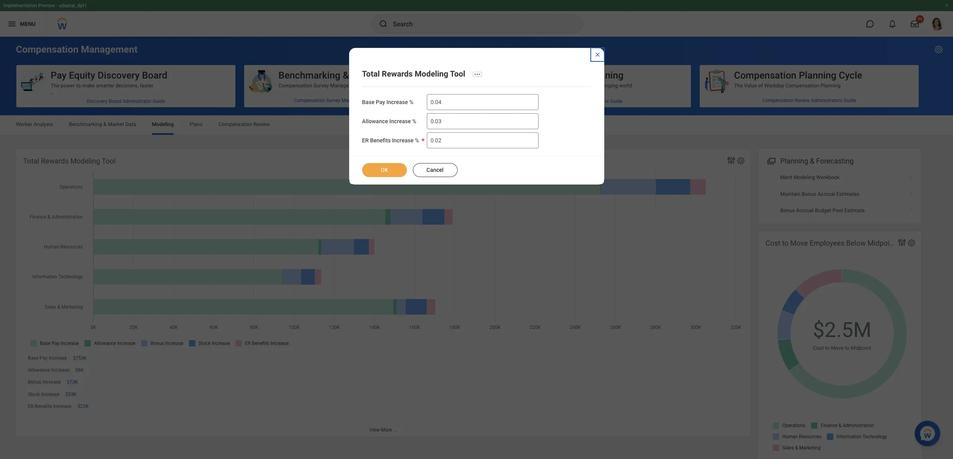 Task type: vqa. For each thing, say whether or not it's contained in the screenshot.
can within the Data—You Have Tons Of It, But How Do You Make Sense Of It? Workday Makes It Easy To Get A Complete Picture Of Your Finances, People, And Operations So You Can Make More Informed Decisions.
yes



Task type: describe. For each thing, give the bounding box(es) containing it.
and up budgets
[[121, 172, 129, 178]]

- inside your business is dynamic, so your planning and forecasting environment should be as well. that's why we built world-class scale, speed and flexibility into the modeling and forecasting capabilities of workday adaptive planning - enterprise planning software anyone can use.
[[683, 108, 684, 114]]

surface
[[51, 153, 68, 159]]

insight
[[759, 166, 774, 172]]

base for base pay increase
[[28, 356, 39, 361]]

bonus for increase
[[28, 380, 41, 385]]

1 vertical spatial planning
[[586, 95, 605, 101]]

remaining
[[84, 229, 107, 235]]

within
[[88, 223, 102, 229]]

compensation for compensation planning cycle
[[734, 70, 797, 81]]

world-
[[594, 102, 608, 108]]

1 vertical spatial benchmarking
[[69, 121, 102, 127]]

smarter
[[96, 83, 114, 89]]

increase down allowance increase %
[[392, 137, 414, 144]]

and right learning,
[[222, 140, 230, 146]]

below
[[847, 239, 866, 247]]

allowance increase %
[[362, 118, 416, 124]]

adaptive inside your business is dynamic, so your planning and forecasting environment should be as well. that's why we built world-class scale, speed and flexibility into the modeling and forecasting capabilities of workday adaptive planning - enterprise planning software anyone can use.
[[640, 108, 660, 114]]

and down that's
[[548, 108, 556, 114]]

increase up er benefits increase
[[41, 392, 59, 397]]

administrator for workday adaptive planning
[[580, 99, 609, 104]]

& up the 'compensation survey management administrator guide'
[[343, 70, 349, 81]]

hoc
[[51, 223, 59, 229]]

compensation management
[[16, 44, 138, 55]]

0 horizontal spatial accrual
[[797, 208, 814, 214]]

built inside your business is dynamic, so your planning and forecasting environment should be as well. that's why we built world-class scale, speed and flexibility into the modeling and forecasting capabilities of workday adaptive planning - enterprise planning software anyone can use.
[[582, 102, 592, 108]]

analytics
[[79, 134, 99, 140]]

your down the consistent on the left top of page
[[62, 217, 72, 223]]

allowance for allowance increase %
[[362, 118, 388, 124]]

management for compensation survey management administrator guide
[[342, 98, 370, 103]]

flexibility to manage changes and execute quickly
[[734, 134, 851, 140]]

a consistent security model for self-service. give your teams the granular reporting they need with discovery boards for ad hoc analysis, all within the applications they use every day. and count on your sensitive data remaining secure.
[[51, 210, 229, 235]]

notifications large image
[[889, 20, 897, 28]]

increase up allowance increase %
[[387, 99, 408, 105]]

quickly
[[834, 134, 851, 140]]

reporting
[[118, 217, 139, 223]]

0 horizontal spatial forecasting
[[558, 108, 584, 114]]

chevron right image
[[906, 188, 917, 196]]

language
[[68, 146, 89, 152]]

total inside dialog
[[362, 69, 380, 79]]

implementation preview -   adeptai_dpt1 banner
[[0, 0, 954, 37]]

dynamic,
[[545, 95, 566, 101]]

0 vertical spatial software
[[552, 83, 572, 89]]

and left execute
[[805, 134, 813, 140]]

can inside your business is dynamic, so your planning and forecasting environment should be as well. that's why we built world-class scale, speed and flexibility into the modeling and forecasting capabilities of workday adaptive planning - enterprise planning software anyone can use.
[[592, 115, 600, 121]]

graph
[[138, 140, 151, 146]]

and up merit modeling workbook
[[801, 166, 809, 172]]

1 horizontal spatial make
[[103, 108, 115, 114]]

complete
[[123, 102, 145, 108]]

guide up allowance increase %
[[401, 98, 414, 103]]

well.
[[537, 102, 548, 108]]

0 vertical spatial adaptive
[[546, 70, 584, 81]]

business
[[518, 95, 539, 101]]

$2.5m button
[[813, 317, 873, 344]]

guide for pay equity discovery board
[[153, 99, 165, 104]]

a inside an intelligent data core. we bring everything—financial and workforce transactions, third-party and legacy application data, budgets and plans, peer benchmarks, and more—into a single system.
[[51, 185, 54, 191]]

1 horizontal spatial for
[[215, 217, 222, 223]]

increase up allowance increase
[[49, 356, 67, 361]]

market inside tab list
[[108, 121, 124, 127]]

is
[[540, 95, 544, 101]]

it
[[89, 102, 92, 108]]

survey for compensation survey management administrator guide
[[326, 98, 341, 103]]

rewards inside dialog
[[382, 69, 413, 79]]

data inside augmented analytics to answer your questions. workday combines pattern detection, graph processing, machine learning, and natural language generation to search through millions of data points, and surface insights in simple-to-understand stories.
[[183, 146, 194, 152]]

0 horizontal spatial cost
[[766, 239, 781, 247]]

0 horizontal spatial you
[[83, 108, 92, 114]]

profile logan mcneil element
[[926, 15, 949, 33]]

inbox large image
[[911, 20, 919, 28]]

and down third-
[[193, 178, 202, 184]]

workday inside augmented analytics to answer your questions. workday combines pattern detection, graph processing, machine learning, and natural language generation to search through millions of data points, and surface insights in simple-to-understand stories.
[[51, 140, 71, 146]]

review for compensation review
[[254, 121, 270, 127]]

your inside 'data—you have tons of it, but how do you make sense of it? workday makes it easy to get a complete picture of your finances, people, and operations so you can make more informed decisions.'
[[170, 102, 180, 108]]

1 vertical spatial discovery
[[87, 99, 108, 104]]

total rewards modeling tool inside total rewards modeling tool dialog
[[362, 69, 466, 79]]

cancel
[[427, 167, 444, 173]]

allowance increase
[[28, 368, 69, 373]]

ext link image
[[909, 172, 917, 180]]

list inside $2.5m main content
[[759, 169, 922, 219]]

adaptive planning administrator guide link
[[472, 95, 691, 107]]

use.
[[601, 115, 611, 121]]

use
[[152, 223, 161, 229]]

er for er benefits increase %
[[362, 137, 369, 144]]

and inside 'data—you have tons of it, but how do you make sense of it? workday makes it easy to get a complete picture of your finances, people, and operations so you can make more informed decisions.'
[[221, 102, 229, 108]]

estimates
[[837, 191, 860, 197]]

transactions,
[[155, 172, 185, 178]]

0 vertical spatial benchmarking
[[279, 70, 341, 81]]

0 vertical spatial move
[[791, 239, 808, 247]]

0 vertical spatial board
[[142, 70, 167, 81]]

application
[[67, 178, 92, 184]]

world.
[[619, 83, 634, 89]]

2 vertical spatial planning
[[531, 115, 551, 121]]

for for built
[[585, 83, 592, 89]]

move inside '$2.5m cost to move to midpoint'
[[831, 345, 844, 351]]

machine
[[180, 140, 200, 146]]

compensation survey management administrator guide
[[294, 98, 414, 103]]

$6k
[[75, 368, 84, 373]]

with
[[164, 217, 173, 223]]

worker analysis
[[16, 121, 53, 127]]

the for compensation planning cycle
[[734, 83, 743, 89]]

ok
[[381, 167, 388, 173]]

base for base pay increase %
[[362, 99, 375, 105]]

0 vertical spatial a
[[593, 83, 596, 89]]

into
[[506, 108, 515, 114]]

model
[[100, 210, 115, 216]]

environment
[[644, 95, 673, 101]]

and down the environment
[[651, 102, 660, 108]]

augmented
[[51, 134, 77, 140]]

preview
[[38, 3, 55, 8]]

planning & forecasting
[[781, 157, 854, 165]]

er benefits increase %
[[362, 137, 419, 144]]

your inside your business is dynamic, so your planning and forecasting environment should be as well. that's why we built world-class scale, speed and flexibility into the modeling and forecasting capabilities of workday adaptive planning - enterprise planning software anyone can use.
[[574, 95, 584, 101]]

workday inside 'data—you have tons of it, but how do you make sense of it? workday makes it easy to get a complete picture of your finances, people, and operations so you can make more informed decisions.'
[[51, 102, 71, 108]]

compensation review
[[219, 121, 270, 127]]

workday up enterprise at the top right of the page
[[506, 70, 544, 81]]

0 horizontal spatial the
[[89, 217, 96, 223]]

Base Pay Increase % text field
[[427, 94, 539, 110]]

operations
[[51, 108, 75, 114]]

1 horizontal spatial pay
[[51, 70, 67, 81]]

answer
[[106, 134, 123, 140]]

changing
[[597, 83, 618, 89]]

learning,
[[201, 140, 220, 146]]

benefits for er benefits increase
[[35, 404, 52, 409]]

enterprise planning software built for a changing world.
[[506, 83, 634, 89]]

is?
[[296, 95, 303, 101]]

pay for base pay increase %
[[376, 99, 385, 105]]

& up the answer
[[103, 121, 107, 127]]

everything—financial
[[72, 172, 120, 178]]

and
[[186, 223, 195, 229]]

of right value
[[759, 83, 763, 89]]

what it is?
[[279, 95, 303, 101]]

compensation survey management
[[279, 83, 361, 89]]

compensation planning cycle
[[734, 70, 863, 81]]

compensation for compensation survey management administrator guide
[[294, 98, 325, 103]]

data inside tab list
[[125, 121, 136, 127]]

of down sense on the left of the page
[[164, 102, 168, 108]]

core.
[[94, 166, 105, 172]]

1 vertical spatial make
[[146, 95, 159, 101]]

view more ... link
[[16, 423, 751, 437]]

a inside 'data—you have tons of it, but how do you make sense of it? workday makes it easy to get a complete picture of your finances, people, and operations so you can make more informed decisions.'
[[119, 102, 122, 108]]

$53k button
[[65, 391, 78, 398]]

review for compensation review administrators guide
[[795, 98, 810, 103]]

increase up $73k on the bottom left of page
[[51, 368, 69, 373]]

1 vertical spatial they
[[141, 223, 151, 229]]

your business is dynamic, so your planning and forecasting environment should be as well. that's why we built world-class scale, speed and flexibility into the modeling and forecasting capabilities of workday adaptive planning - enterprise planning software anyone can use.
[[506, 95, 684, 121]]

tab list inside $2.5m main content
[[8, 116, 946, 135]]

adeptai_dpt1
[[59, 3, 87, 8]]

the inside your business is dynamic, so your planning and forecasting environment should be as well. that's why we built world-class scale, speed and flexibility into the modeling and forecasting capabilities of workday adaptive planning - enterprise planning software anyone can use.
[[517, 108, 524, 114]]

0 vertical spatial planning
[[531, 83, 551, 89]]

granular
[[98, 217, 117, 223]]

millions
[[158, 146, 176, 152]]

people,
[[203, 102, 219, 108]]

be
[[523, 102, 529, 108]]

ability
[[734, 95, 749, 101]]

so inside 'data—you have tons of it, but how do you make sense of it? workday makes it easy to get a complete picture of your finances, people, and operations so you can make more informed decisions.'
[[77, 108, 82, 114]]

total rewards modeling tool element
[[16, 149, 751, 437]]

and left plans,
[[126, 178, 135, 184]]

workday up ability to plan & define strategy
[[765, 83, 785, 89]]

1 horizontal spatial administrator
[[371, 98, 400, 103]]

Allowance Increase % text field
[[427, 113, 539, 129]]

cost inside '$2.5m cost to move to midpoint'
[[813, 345, 824, 351]]

pool
[[833, 208, 843, 214]]

close total rewards modeling tool image
[[594, 51, 601, 58]]

service.
[[134, 210, 152, 216]]

benchmarking & market data inside tab list
[[69, 121, 136, 127]]

we
[[574, 102, 581, 108]]

0 vertical spatial discovery
[[98, 70, 140, 81]]



Task type: locate. For each thing, give the bounding box(es) containing it.
accrual
[[818, 191, 835, 197], [797, 208, 814, 214]]

software inside your business is dynamic, so your planning and forecasting environment should be as well. that's why we built world-class scale, speed and flexibility into the modeling and forecasting capabilities of workday adaptive planning - enterprise planning software anyone can use.
[[552, 115, 572, 121]]

detection,
[[114, 140, 136, 146]]

1 horizontal spatial -
[[683, 108, 684, 114]]

tab list containing worker analysis
[[8, 116, 946, 135]]

implementation
[[3, 3, 37, 8]]

benefits down allowance increase %
[[370, 137, 391, 144]]

1 vertical spatial rewards
[[41, 157, 69, 165]]

1 vertical spatial review
[[254, 121, 270, 127]]

1 vertical spatial total rewards modeling tool
[[23, 157, 116, 165]]

list containing merit modeling workbook
[[759, 169, 922, 219]]

and up more—into
[[211, 172, 220, 178]]

total rewards modeling tool dialog
[[349, 48, 604, 185]]

benefits inside total rewards modeling tool dialog
[[370, 137, 391, 144]]

of down the machine
[[177, 146, 182, 152]]

0 vertical spatial they
[[140, 217, 150, 223]]

total inside $2.5m main content
[[23, 157, 39, 165]]

your up "we"
[[574, 95, 584, 101]]

pay up allowance increase %
[[376, 99, 385, 105]]

0 vertical spatial cost
[[766, 239, 781, 247]]

so inside your business is dynamic, so your planning and forecasting environment should be as well. that's why we built world-class scale, speed and flexibility into the modeling and forecasting capabilities of workday adaptive planning - enterprise planning software anyone can use.
[[567, 95, 573, 101]]

1 vertical spatial pay
[[376, 99, 385, 105]]

workday
[[506, 70, 544, 81], [765, 83, 785, 89], [51, 102, 71, 108], [619, 108, 639, 114], [51, 140, 71, 146]]

benchmarking & market data up compensation survey management at the left of the page
[[279, 70, 404, 81]]

administrator up capabilities
[[580, 99, 609, 104]]

make down "get" at the top left
[[103, 108, 115, 114]]

base inside the total rewards modeling tool element
[[28, 356, 39, 361]]

board up faster.
[[142, 70, 167, 81]]

maintain
[[781, 191, 801, 197]]

close environment banner image
[[945, 3, 950, 8]]

data inside a consistent security model for self-service. give your teams the granular reporting they need with discovery boards for ad hoc analysis, all within the applications they use every day. and count on your sensitive data remaining secure.
[[72, 229, 83, 235]]

1 horizontal spatial move
[[831, 345, 844, 351]]

and down learning,
[[212, 146, 220, 152]]

built up the adaptive planning administrator guide
[[574, 83, 584, 89]]

workday down data—you
[[51, 102, 71, 108]]

allowance up "bonus increase" at the bottom left
[[28, 368, 50, 373]]

configure this page image
[[934, 45, 944, 54]]

rewards
[[382, 69, 413, 79], [41, 157, 69, 165]]

2 vertical spatial management
[[342, 98, 370, 103]]

compensation inside tab list
[[219, 121, 252, 127]]

modeling
[[525, 108, 547, 114]]

total
[[362, 69, 380, 79], [23, 157, 39, 165]]

guide right world-
[[610, 99, 623, 104]]

merit modeling workbook
[[781, 174, 840, 180]]

data inside an intelligent data core. we bring everything—financial and workforce transactions, third-party and legacy application data, budgets and plans, peer benchmarks, and more—into a single system.
[[82, 166, 92, 172]]

midpoint right below
[[868, 239, 896, 247]]

the left power at top left
[[51, 83, 59, 89]]

er down allowance increase %
[[362, 137, 369, 144]]

stock increase
[[28, 392, 59, 397]]

bonus down maintain
[[781, 208, 795, 214]]

0 horizontal spatial board
[[109, 99, 121, 104]]

budgets
[[106, 178, 125, 184]]

equity
[[69, 70, 95, 81]]

tool up base pay increase % 'text box'
[[450, 69, 466, 79]]

pay inside total rewards modeling tool dialog
[[376, 99, 385, 105]]

1 horizontal spatial data
[[384, 70, 404, 81]]

$73k button
[[67, 379, 79, 386]]

bonus up the stock
[[28, 380, 41, 385]]

list
[[759, 169, 922, 219]]

accrual left budget
[[797, 208, 814, 214]]

0 horizontal spatial er
[[28, 404, 34, 409]]

compensation survey management administrator guide link
[[244, 95, 463, 107]]

forecasting down 'why'
[[558, 108, 584, 114]]

software down 'why'
[[552, 115, 572, 121]]

search image
[[379, 19, 388, 29]]

bonus increase
[[28, 380, 61, 385]]

and up class
[[607, 95, 615, 101]]

1 horizontal spatial bonus
[[781, 208, 795, 214]]

review inside compensation review administrators guide 'link'
[[795, 98, 810, 103]]

1 vertical spatial cost
[[813, 345, 824, 351]]

0 horizontal spatial administrator
[[123, 99, 152, 104]]

survey up the 'compensation survey management administrator guide'
[[314, 83, 329, 89]]

can down capabilities
[[592, 115, 600, 121]]

0 horizontal spatial rewards
[[41, 157, 69, 165]]

1 vertical spatial benefits
[[301, 146, 320, 152]]

and right people,
[[221, 102, 229, 108]]

1 vertical spatial %
[[412, 118, 416, 124]]

% for er benefits increase %
[[415, 137, 419, 144]]

1 horizontal spatial benchmarking & market data
[[279, 70, 404, 81]]

consistent
[[55, 210, 80, 216]]

an
[[51, 166, 57, 172]]

makes
[[72, 102, 87, 108]]

planning inside your business is dynamic, so your planning and forecasting environment should be as well. that's why we built world-class scale, speed and flexibility into the modeling and forecasting capabilities of workday adaptive planning - enterprise planning software anyone can use.
[[662, 108, 682, 114]]

time
[[746, 166, 757, 172]]

- inside banner
[[56, 3, 58, 8]]

of left it,
[[99, 95, 103, 101]]

cost to move employees below midpoint to midpoint element
[[759, 231, 934, 459]]

compensation for compensation survey management
[[279, 83, 312, 89]]

cancel button
[[413, 163, 458, 177]]

your down ad
[[218, 223, 228, 229]]

1 vertical spatial base
[[28, 356, 39, 361]]

1 horizontal spatial rewards
[[382, 69, 413, 79]]

view
[[370, 427, 380, 433]]

2 the from the left
[[734, 83, 743, 89]]

of inside augmented analytics to answer your questions. workday combines pattern detection, graph processing, machine learning, and natural language generation to search through millions of data points, and surface insights in simple-to-understand stories.
[[177, 146, 182, 152]]

survey down compensation survey management at the left of the page
[[326, 98, 341, 103]]

in
[[89, 153, 93, 159]]

move left 'employees'
[[791, 239, 808, 247]]

guide for workday adaptive planning
[[610, 99, 623, 104]]

2 horizontal spatial administrator
[[580, 99, 609, 104]]

pay inside the total rewards modeling tool element
[[40, 356, 48, 361]]

bring
[[59, 172, 71, 178]]

2 horizontal spatial make
[[146, 95, 159, 101]]

er benefits increase
[[28, 404, 72, 409]]

bonus inside the total rewards modeling tool element
[[28, 380, 41, 385]]

adaptive up "enterprise planning software built for a changing world."
[[546, 70, 584, 81]]

1 horizontal spatial cost
[[813, 345, 824, 351]]

define
[[772, 95, 786, 101]]

management up pay equity discovery board
[[81, 44, 138, 55]]

have
[[75, 95, 86, 101]]

pay equity discovery board
[[51, 70, 167, 81]]

but
[[110, 95, 117, 101]]

0 horizontal spatial review
[[254, 121, 270, 127]]

total up the 'compensation survey management administrator guide'
[[362, 69, 380, 79]]

the left value
[[734, 83, 743, 89]]

a
[[51, 210, 54, 216]]

base pay increase %
[[362, 99, 414, 105]]

you right 'do' at the top of page
[[137, 95, 145, 101]]

management for compensation survey management
[[330, 83, 361, 89]]

$53k
[[65, 392, 76, 397]]

base
[[362, 99, 375, 105], [28, 356, 39, 361]]

0 vertical spatial make
[[82, 83, 95, 89]]

1 horizontal spatial accrual
[[818, 191, 835, 197]]

they left use
[[141, 223, 151, 229]]

you
[[137, 95, 145, 101], [83, 108, 92, 114]]

data—you have tons of it, but how do you make sense of it? workday makes it easy to get a complete picture of your finances, people, and operations so you can make more informed decisions.
[[51, 95, 229, 114]]

analysis
[[34, 121, 53, 127]]

$2.5m main content
[[0, 37, 954, 459]]

rewards inside $2.5m main content
[[41, 157, 69, 165]]

can down easy
[[93, 108, 101, 114]]

1 vertical spatial tool
[[102, 157, 116, 165]]

administrator for pay equity discovery board
[[123, 99, 152, 104]]

for up the adaptive planning administrator guide
[[585, 83, 592, 89]]

modeling inside list
[[794, 174, 815, 180]]

survey for compensation survey management
[[314, 83, 329, 89]]

$22k button
[[78, 403, 90, 410]]

tool inside $2.5m main content
[[102, 157, 116, 165]]

a right "get" at the top left
[[119, 102, 122, 108]]

1 horizontal spatial total
[[362, 69, 380, 79]]

data down more at the top left
[[125, 121, 136, 127]]

1 horizontal spatial market
[[351, 70, 382, 81]]

1 vertical spatial move
[[831, 345, 844, 351]]

benchmarking up analytics
[[69, 121, 102, 127]]

should
[[506, 102, 522, 108]]

midpoint for $2.5m
[[851, 345, 872, 351]]

budget
[[815, 208, 832, 214]]

2 vertical spatial bonus
[[28, 380, 41, 385]]

allowance inside total rewards modeling tool dialog
[[362, 118, 388, 124]]

2 vertical spatial for
[[215, 217, 222, 223]]

2 vertical spatial %
[[415, 137, 419, 144]]

base pay increase
[[28, 356, 67, 361]]

your inside augmented analytics to answer your questions. workday combines pattern detection, graph processing, machine learning, and natural language generation to search through millions of data points, and surface insights in simple-to-understand stories.
[[124, 134, 134, 140]]

tool inside dialog
[[450, 69, 466, 79]]

0 horizontal spatial tool
[[102, 157, 116, 165]]

strategy
[[788, 95, 807, 101]]

0 vertical spatial the
[[517, 108, 524, 114]]

0 horizontal spatial bonus
[[28, 380, 41, 385]]

& right plan
[[767, 95, 771, 101]]

data,
[[94, 178, 105, 184]]

finances,
[[181, 102, 201, 108]]

2 horizontal spatial the
[[517, 108, 524, 114]]

employees
[[810, 239, 845, 247]]

compensation for compensation management
[[16, 44, 78, 55]]

0 horizontal spatial pay
[[40, 356, 48, 361]]

1 horizontal spatial the
[[734, 83, 743, 89]]

0 horizontal spatial total rewards modeling tool
[[23, 157, 116, 165]]

workbook
[[817, 174, 840, 180]]

of left it?
[[175, 95, 180, 101]]

financial planning
[[506, 127, 549, 133]]

stories.
[[145, 153, 162, 159]]

discovery down the power to make smarter decisions, faster.
[[87, 99, 108, 104]]

pay for base pay increase
[[40, 356, 48, 361]]

1 vertical spatial board
[[109, 99, 121, 104]]

benefits for er benefits increase %
[[370, 137, 391, 144]]

compensation for compensation review administrators guide
[[763, 98, 794, 103]]

business benefits
[[279, 146, 320, 152]]

workday inside your business is dynamic, so your planning and forecasting environment should be as well. that's why we built world-class scale, speed and flexibility into the modeling and forecasting capabilities of workday adaptive planning - enterprise planning software anyone can use.
[[619, 108, 639, 114]]

benefits inside the total rewards modeling tool element
[[35, 404, 52, 409]]

tool
[[450, 69, 466, 79], [102, 157, 116, 165]]

0 vertical spatial survey
[[314, 83, 329, 89]]

party
[[198, 172, 210, 178]]

menu group image
[[766, 155, 777, 166]]

get
[[111, 102, 118, 108]]

modeling inside dialog
[[415, 69, 448, 79]]

0 vertical spatial management
[[81, 44, 138, 55]]

chevron right image
[[906, 205, 917, 213]]

% for base pay increase %
[[409, 99, 414, 105]]

a down legacy
[[51, 185, 54, 191]]

benchmarking & market data up the answer
[[69, 121, 136, 127]]

1 horizontal spatial can
[[592, 115, 600, 121]]

ER Benefits Increase % text field
[[427, 132, 539, 148]]

for left ad
[[215, 217, 222, 223]]

merit
[[781, 174, 793, 180]]

planning
[[586, 70, 624, 81], [799, 70, 837, 81], [821, 83, 841, 89], [561, 99, 579, 104], [662, 108, 682, 114], [529, 127, 549, 133], [781, 157, 809, 165], [520, 217, 540, 223]]

1 horizontal spatial you
[[137, 95, 145, 101]]

of down class
[[613, 108, 618, 114]]

merit modeling workbook link
[[759, 169, 922, 186]]

legacy
[[51, 178, 66, 184]]

0 vertical spatial so
[[567, 95, 573, 101]]

compensation for compensation review
[[219, 121, 252, 127]]

to inside 'data—you have tons of it, but how do you make sense of it? workday makes it easy to get a complete picture of your finances, people, and operations so you can make more informed decisions.'
[[105, 102, 109, 108]]

easy
[[93, 102, 104, 108]]

total rewards modeling tool up base pay increase % in the left top of the page
[[362, 69, 466, 79]]

0 vertical spatial bonus
[[802, 191, 817, 197]]

1 vertical spatial so
[[77, 108, 82, 114]]

midpoint for cost
[[868, 239, 896, 247]]

total rewards modeling tool inside the total rewards modeling tool element
[[23, 157, 116, 165]]

0 horizontal spatial a
[[51, 185, 54, 191]]

bonus down merit modeling workbook
[[802, 191, 817, 197]]

to
[[76, 83, 81, 89], [750, 95, 755, 101], [105, 102, 109, 108], [100, 134, 105, 140], [757, 134, 762, 140], [116, 146, 121, 152], [775, 166, 780, 172], [783, 239, 789, 247], [898, 239, 904, 247], [825, 345, 830, 351], [845, 345, 850, 351]]

allowance inside the total rewards modeling tool element
[[28, 368, 50, 373]]

midpoint inside '$2.5m cost to move to midpoint'
[[851, 345, 872, 351]]

base up allowance increase %
[[362, 99, 375, 105]]

count
[[196, 223, 210, 229]]

software
[[552, 83, 572, 89], [552, 115, 572, 121]]

the down granular on the top left of page
[[103, 223, 111, 229]]

1 vertical spatial allowance
[[28, 368, 50, 373]]

allowance down base pay increase % in the left top of the page
[[362, 118, 388, 124]]

er for er benefits increase
[[28, 404, 34, 409]]

pay up power at top left
[[51, 70, 67, 81]]

0 vertical spatial total
[[362, 69, 380, 79]]

0 vertical spatial benchmarking & market data
[[279, 70, 404, 81]]

built
[[574, 83, 584, 89], [582, 102, 592, 108]]

er inside the total rewards modeling tool element
[[28, 404, 34, 409]]

for for model
[[116, 210, 122, 216]]

what
[[279, 95, 291, 101]]

total rewards modeling tool up intelligent
[[23, 157, 116, 165]]

administrators
[[811, 98, 843, 103]]

0 vertical spatial can
[[93, 108, 101, 114]]

total left surface
[[23, 157, 39, 165]]

compensation inside 'link'
[[763, 98, 794, 103]]

scale,
[[621, 102, 634, 108]]

benefits down stock increase
[[35, 404, 52, 409]]

0 horizontal spatial make
[[82, 83, 95, 89]]

adaptive inside adaptive planning administrator guide link
[[541, 99, 559, 104]]

secure.
[[108, 229, 125, 235]]

management inside 'compensation survey management administrator guide' link
[[342, 98, 370, 103]]

planning down modeling
[[531, 115, 551, 121]]

so
[[567, 95, 573, 101], [77, 108, 82, 114]]

1 horizontal spatial a
[[119, 102, 122, 108]]

0 horizontal spatial benchmarking & market data
[[69, 121, 136, 127]]

capabilities
[[585, 108, 612, 114]]

simple-
[[94, 153, 111, 159]]

boards
[[198, 217, 214, 223]]

increase down allowance increase
[[43, 380, 61, 385]]

software down workday adaptive planning
[[552, 83, 572, 89]]

2 horizontal spatial a
[[593, 83, 596, 89]]

base up allowance increase
[[28, 356, 39, 361]]

market up the answer
[[108, 121, 124, 127]]

so up 'why'
[[567, 95, 573, 101]]

administrator
[[371, 98, 400, 103], [123, 99, 152, 104], [580, 99, 609, 104]]

data—you
[[51, 95, 74, 101]]

2 vertical spatial a
[[51, 185, 54, 191]]

for
[[585, 83, 592, 89], [116, 210, 122, 216], [215, 217, 222, 223]]

increase
[[387, 99, 408, 105], [390, 118, 411, 124], [392, 137, 414, 144], [49, 356, 67, 361], [51, 368, 69, 373], [43, 380, 61, 385], [41, 392, 59, 397], [53, 404, 72, 409]]

increase up er benefits increase %
[[390, 118, 411, 124]]

0 horizontal spatial base
[[28, 356, 39, 361]]

of inside your business is dynamic, so your planning and forecasting environment should be as well. that's why we built world-class scale, speed and flexibility into the modeling and forecasting capabilities of workday adaptive planning - enterprise planning software anyone can use.
[[613, 108, 618, 114]]

so down makes at the top left
[[77, 108, 82, 114]]

midpoint down chevron right image
[[906, 239, 934, 247]]

midpoint down the $2.5m button
[[851, 345, 872, 351]]

data up everything—financial
[[82, 166, 92, 172]]

1 vertical spatial for
[[116, 210, 122, 216]]

0 horizontal spatial so
[[77, 108, 82, 114]]

1 vertical spatial forecasting
[[558, 108, 584, 114]]

0 vertical spatial %
[[409, 99, 414, 105]]

the value of workday compensation planning
[[734, 83, 841, 89]]

questions.
[[136, 134, 160, 140]]

1 horizontal spatial forecasting
[[616, 95, 643, 101]]

2 vertical spatial make
[[103, 108, 115, 114]]

0 vertical spatial data
[[384, 70, 404, 81]]

1 vertical spatial total
[[23, 157, 39, 165]]

stock
[[28, 392, 40, 397]]

planning up world-
[[586, 95, 605, 101]]

allowance for allowance increase
[[28, 368, 50, 373]]

guide right administrators
[[844, 98, 856, 103]]

a left changing
[[593, 83, 596, 89]]

0 vertical spatial built
[[574, 83, 584, 89]]

self-
[[124, 210, 134, 216]]

administrator up informed
[[123, 99, 152, 104]]

that's
[[549, 102, 563, 108]]

your
[[506, 95, 517, 101]]

0 horizontal spatial move
[[791, 239, 808, 247]]

planning
[[531, 83, 551, 89], [586, 95, 605, 101], [531, 115, 551, 121]]

% down allowance increase %
[[415, 137, 419, 144]]

data down the all
[[72, 229, 83, 235]]

peer
[[151, 178, 161, 184]]

review inside tab list
[[254, 121, 270, 127]]

0 vertical spatial pay
[[51, 70, 67, 81]]

increase down "$53k"
[[53, 404, 72, 409]]

the for pay equity discovery board
[[51, 83, 59, 89]]

$753k
[[73, 356, 87, 361]]

board right it,
[[109, 99, 121, 104]]

er down the stock
[[28, 404, 34, 409]]

guide inside 'link'
[[844, 98, 856, 103]]

0 vertical spatial accrual
[[818, 191, 835, 197]]

implementation preview -   adeptai_dpt1
[[3, 3, 87, 8]]

2 vertical spatial data
[[72, 229, 83, 235]]

tab list
[[8, 116, 946, 135]]

1 horizontal spatial er
[[362, 137, 369, 144]]

your down sense on the left of the page
[[170, 102, 180, 108]]

1 horizontal spatial review
[[795, 98, 810, 103]]

er inside total rewards modeling tool dialog
[[362, 137, 369, 144]]

modeling
[[415, 69, 448, 79], [152, 121, 174, 127], [70, 157, 100, 165], [794, 174, 815, 180]]

for left self-
[[116, 210, 122, 216]]

base inside total rewards modeling tool dialog
[[362, 99, 375, 105]]

0 horizontal spatial for
[[116, 210, 122, 216]]

$73k
[[67, 380, 78, 385]]

$2.5m
[[813, 318, 872, 342]]

the up within
[[89, 217, 96, 223]]

make up the picture at the left of page
[[146, 95, 159, 101]]

1 horizontal spatial benefits
[[301, 146, 320, 152]]

compensation review administrators guide link
[[700, 95, 919, 107]]

enterprise
[[506, 83, 530, 89]]

1 vertical spatial accrual
[[797, 208, 814, 214]]

the
[[517, 108, 524, 114], [89, 217, 96, 223], [103, 223, 111, 229]]

rewards up base pay increase % in the left top of the page
[[382, 69, 413, 79]]

1 horizontal spatial board
[[142, 70, 167, 81]]

adaptive up modeling
[[541, 99, 559, 104]]

1 the from the left
[[51, 83, 59, 89]]

0 vertical spatial data
[[183, 146, 194, 152]]

do
[[130, 95, 136, 101]]

management down compensation survey management at the left of the page
[[342, 98, 370, 103]]

can inside 'data—you have tons of it, but how do you make sense of it? workday makes it easy to get a complete picture of your finances, people, and operations so you can make more informed decisions.'
[[93, 108, 101, 114]]

sense
[[160, 95, 174, 101]]

1 vertical spatial can
[[592, 115, 600, 121]]

guide for compensation planning cycle
[[844, 98, 856, 103]]

1 horizontal spatial the
[[103, 223, 111, 229]]

bonus for accrual
[[781, 208, 795, 214]]

benefits right business
[[301, 146, 320, 152]]

2 horizontal spatial benefits
[[370, 137, 391, 144]]

0 vertical spatial for
[[585, 83, 592, 89]]

0 horizontal spatial allowance
[[28, 368, 50, 373]]

2 horizontal spatial bonus
[[802, 191, 817, 197]]

benefits for business benefits
[[301, 146, 320, 152]]

workday up natural
[[51, 140, 71, 146]]

0 vertical spatial review
[[795, 98, 810, 103]]

0 horizontal spatial total
[[23, 157, 39, 165]]

2 vertical spatial adaptive
[[640, 108, 660, 114]]

& up respond
[[810, 157, 815, 165]]



